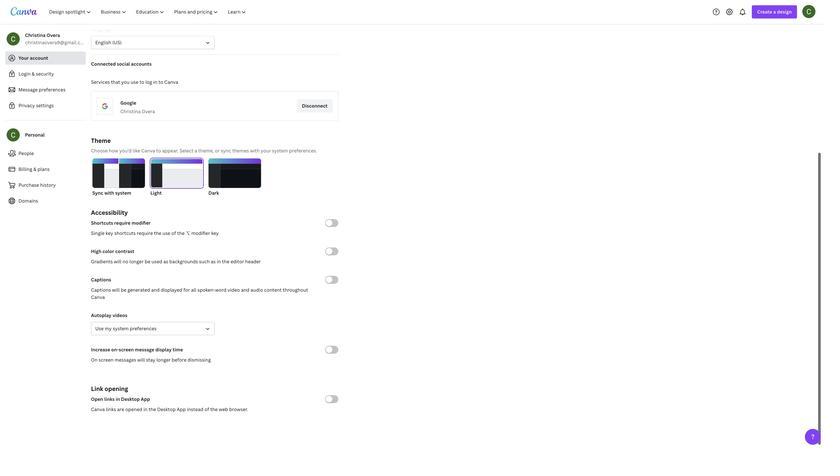 Task type: describe. For each thing, give the bounding box(es) containing it.
create
[[758, 9, 773, 15]]

with inside "theme choose how you'd like canva to appear. select a theme, or sync themes with your system preferences."
[[250, 147, 260, 154]]

message preferences
[[18, 86, 66, 93]]

security
[[36, 71, 54, 77]]

personal
[[25, 132, 45, 138]]

header
[[245, 258, 261, 265]]

your account
[[18, 55, 48, 61]]

design
[[777, 9, 792, 15]]

1 vertical spatial screen
[[99, 357, 114, 363]]

theme,
[[198, 147, 214, 154]]

such
[[199, 258, 210, 265]]

displayed
[[161, 287, 182, 293]]

single key shortcuts require the use of the ⌥ modifier key
[[91, 230, 219, 236]]

accessibility
[[91, 209, 128, 216]]

christina inside christina overa christinaovera9@gmail.com
[[25, 32, 45, 38]]

to right the log
[[159, 79, 163, 85]]

christina inside google christina overa
[[120, 108, 141, 114]]

your account link
[[5, 51, 86, 65]]

opened
[[125, 406, 142, 412]]

1 as from the left
[[163, 258, 168, 265]]

on
[[91, 357, 98, 363]]

preferences.
[[289, 147, 317, 154]]

display
[[155, 346, 172, 353]]

0 vertical spatial app
[[141, 396, 150, 402]]

connected
[[91, 61, 116, 67]]

canva right the log
[[164, 79, 178, 85]]

autoplay
[[91, 312, 111, 318]]

shortcuts
[[114, 230, 136, 236]]

will for be
[[112, 287, 120, 293]]

throughout
[[283, 287, 308, 293]]

single
[[91, 230, 105, 236]]

login
[[18, 71, 31, 77]]

choose
[[91, 147, 108, 154]]

themes
[[232, 147, 249, 154]]

system for sync with system
[[115, 190, 131, 196]]

in down opening
[[116, 396, 120, 402]]

message preferences link
[[5, 83, 86, 96]]

instead
[[187, 406, 203, 412]]

settings
[[36, 102, 54, 109]]

system inside "theme choose how you'd like canva to appear. select a theme, or sync themes with your system preferences."
[[272, 147, 288, 154]]

preferences inside use my system preferences button
[[130, 325, 157, 332]]

Use my system preferences button
[[91, 322, 215, 335]]

domains link
[[5, 194, 86, 208]]

plans
[[38, 166, 50, 172]]

sync
[[221, 147, 231, 154]]

log
[[145, 79, 152, 85]]

the up 'used'
[[154, 230, 161, 236]]

high
[[91, 248, 101, 254]]

a inside "theme choose how you'd like canva to appear. select a theme, or sync themes with your system preferences."
[[195, 147, 197, 154]]

editor
[[231, 258, 244, 265]]

privacy settings link
[[5, 99, 86, 112]]

billing & plans
[[18, 166, 50, 172]]

1 vertical spatial modifier
[[191, 230, 210, 236]]

1 horizontal spatial desktop
[[157, 406, 176, 412]]

in right opened
[[144, 406, 148, 412]]

1 horizontal spatial be
[[145, 258, 150, 265]]

link
[[91, 385, 103, 393]]

0 horizontal spatial modifier
[[132, 220, 151, 226]]

web
[[219, 406, 228, 412]]

1 vertical spatial require
[[137, 230, 153, 236]]

google
[[120, 100, 136, 106]]

canva inside "theme choose how you'd like canva to appear. select a theme, or sync themes with your system preferences."
[[141, 147, 155, 154]]

people
[[18, 150, 34, 156]]

& for billing
[[33, 166, 36, 172]]

spoken-
[[198, 287, 215, 293]]

connected social accounts
[[91, 61, 152, 67]]

be inside captions will be generated and displayed for all spoken-word video and audio content throughout canva
[[121, 287, 126, 293]]

in right such on the left bottom of page
[[217, 258, 221, 265]]

dark
[[209, 190, 219, 196]]

english (us)
[[95, 39, 122, 46]]

color
[[103, 248, 114, 254]]

Language: English (US) button
[[91, 36, 215, 49]]

2 key from the left
[[211, 230, 219, 236]]

billing & plans link
[[5, 163, 86, 176]]

dismissing
[[188, 357, 211, 363]]

links for in
[[104, 396, 115, 402]]

& for login
[[32, 71, 35, 77]]

all
[[191, 287, 196, 293]]

are
[[117, 406, 124, 412]]

1 vertical spatial longer
[[157, 357, 171, 363]]

1 vertical spatial app
[[177, 406, 186, 412]]

0 horizontal spatial desktop
[[121, 396, 140, 402]]

message
[[135, 346, 154, 353]]

to inside "theme choose how you'd like canva to appear. select a theme, or sync themes with your system preferences."
[[156, 147, 161, 154]]

privacy settings
[[18, 102, 54, 109]]

canva links are opened in the desktop app instead of the web browser.
[[91, 406, 248, 412]]

link opening
[[91, 385, 128, 393]]

accounts
[[131, 61, 152, 67]]

1 and from the left
[[151, 287, 160, 293]]

domains
[[18, 198, 38, 204]]

in right the log
[[153, 79, 157, 85]]

0 vertical spatial require
[[114, 220, 131, 226]]

you
[[121, 79, 130, 85]]

0 vertical spatial of
[[172, 230, 176, 236]]

1 vertical spatial use
[[163, 230, 170, 236]]

shortcuts
[[91, 220, 113, 226]]

video
[[228, 287, 240, 293]]

0 horizontal spatial longer
[[130, 258, 144, 265]]

social
[[117, 61, 130, 67]]

theme choose how you'd like canva to appear. select a theme, or sync themes with your system preferences.
[[91, 137, 317, 154]]

christina overa christinaovera9@gmail.com
[[25, 32, 87, 46]]

google christina overa
[[120, 100, 155, 114]]

(us)
[[112, 39, 122, 46]]



Task type: locate. For each thing, give the bounding box(es) containing it.
0 vertical spatial christina
[[25, 32, 45, 38]]

0 horizontal spatial preferences
[[39, 86, 66, 93]]

1 vertical spatial christina
[[120, 108, 141, 114]]

1 horizontal spatial of
[[205, 406, 209, 412]]

with
[[250, 147, 260, 154], [104, 190, 114, 196]]

2 as from the left
[[211, 258, 216, 265]]

system for use my system preferences
[[113, 325, 129, 332]]

1 vertical spatial system
[[115, 190, 131, 196]]

1 horizontal spatial key
[[211, 230, 219, 236]]

0 vertical spatial screen
[[119, 346, 134, 353]]

1 horizontal spatial longer
[[157, 357, 171, 363]]

purchase history link
[[5, 178, 86, 192]]

0 horizontal spatial of
[[172, 230, 176, 236]]

like
[[133, 147, 140, 154]]

0 horizontal spatial as
[[163, 258, 168, 265]]

longer right no
[[130, 258, 144, 265]]

1 horizontal spatial screen
[[119, 346, 134, 353]]

2 and from the left
[[241, 287, 250, 293]]

people link
[[5, 147, 86, 160]]

use my system preferences
[[95, 325, 157, 332]]

open links in desktop app
[[91, 396, 150, 402]]

be left 'used'
[[145, 258, 150, 265]]

of right instead
[[205, 406, 209, 412]]

to left the log
[[140, 79, 144, 85]]

0 vertical spatial desktop
[[121, 396, 140, 402]]

for
[[184, 287, 190, 293]]

overa inside christina overa christinaovera9@gmail.com
[[47, 32, 60, 38]]

will for no
[[114, 258, 122, 265]]

as right such on the left bottom of page
[[211, 258, 216, 265]]

that
[[111, 79, 120, 85]]

services
[[91, 79, 110, 85]]

0 vertical spatial links
[[104, 396, 115, 402]]

0 vertical spatial longer
[[130, 258, 144, 265]]

login & security
[[18, 71, 54, 77]]

on-
[[111, 346, 119, 353]]

use
[[131, 79, 138, 85], [163, 230, 170, 236]]

a right select
[[195, 147, 197, 154]]

message
[[18, 86, 38, 93]]

⌥
[[186, 230, 190, 236]]

1 horizontal spatial use
[[163, 230, 170, 236]]

overa inside google christina overa
[[142, 108, 155, 114]]

content
[[264, 287, 282, 293]]

the left ⌥
[[177, 230, 185, 236]]

christinaovera9@gmail.com
[[25, 39, 87, 46]]

1 vertical spatial be
[[121, 287, 126, 293]]

christina overa image
[[803, 5, 816, 18]]

1 vertical spatial preferences
[[130, 325, 157, 332]]

top level navigation element
[[45, 5, 252, 18]]

0 horizontal spatial app
[[141, 396, 150, 402]]

0 horizontal spatial christina
[[25, 32, 45, 38]]

app left instead
[[177, 406, 186, 412]]

overa down the log
[[142, 108, 155, 114]]

time
[[173, 346, 183, 353]]

preferences inside message preferences link
[[39, 86, 66, 93]]

a left design
[[774, 9, 776, 15]]

account
[[30, 55, 48, 61]]

will left the generated at the bottom of the page
[[112, 287, 120, 293]]

captions will be generated and displayed for all spoken-word video and audio content throughout canva
[[91, 287, 308, 300]]

0 horizontal spatial require
[[114, 220, 131, 226]]

0 horizontal spatial a
[[195, 147, 197, 154]]

overa up christinaovera9@gmail.com
[[47, 32, 60, 38]]

increase on-screen message display time
[[91, 346, 183, 353]]

screen up messages
[[119, 346, 134, 353]]

your
[[18, 55, 29, 61]]

2 vertical spatial will
[[137, 357, 145, 363]]

overa
[[47, 32, 60, 38], [142, 108, 155, 114]]

0 horizontal spatial with
[[104, 190, 114, 196]]

0 horizontal spatial overa
[[47, 32, 60, 38]]

0 vertical spatial with
[[250, 147, 260, 154]]

before
[[172, 357, 187, 363]]

2 captions from the top
[[91, 287, 111, 293]]

0 vertical spatial modifier
[[132, 220, 151, 226]]

require up shortcuts
[[114, 220, 131, 226]]

your
[[261, 147, 271, 154]]

0 horizontal spatial screen
[[99, 357, 114, 363]]

0 vertical spatial system
[[272, 147, 288, 154]]

use left ⌥
[[163, 230, 170, 236]]

disconnect
[[302, 103, 328, 109]]

with right sync
[[104, 190, 114, 196]]

0 vertical spatial be
[[145, 258, 150, 265]]

Light button
[[150, 158, 203, 197]]

links for are
[[106, 406, 116, 412]]

0 vertical spatial preferences
[[39, 86, 66, 93]]

system right my
[[113, 325, 129, 332]]

0 horizontal spatial use
[[131, 79, 138, 85]]

sync
[[92, 190, 103, 196]]

to left appear.
[[156, 147, 161, 154]]

will left stay
[[137, 357, 145, 363]]

in
[[153, 79, 157, 85], [217, 258, 221, 265], [116, 396, 120, 402], [144, 406, 148, 412]]

links
[[104, 396, 115, 402], [106, 406, 116, 412]]

1 captions from the top
[[91, 276, 111, 283]]

and left displayed
[[151, 287, 160, 293]]

opening
[[105, 385, 128, 393]]

captions up the autoplay
[[91, 287, 111, 293]]

0 horizontal spatial key
[[106, 230, 113, 236]]

word
[[215, 287, 227, 293]]

modifier right ⌥
[[191, 230, 210, 236]]

as right 'used'
[[163, 258, 168, 265]]

create a design
[[758, 9, 792, 15]]

captions down gradients
[[91, 276, 111, 283]]

key right single
[[106, 230, 113, 236]]

0 vertical spatial &
[[32, 71, 35, 77]]

system
[[272, 147, 288, 154], [115, 190, 131, 196], [113, 325, 129, 332]]

high color contrast
[[91, 248, 134, 254]]

of left ⌥
[[172, 230, 176, 236]]

1 vertical spatial with
[[104, 190, 114, 196]]

canva down open
[[91, 406, 105, 412]]

purchase history
[[18, 182, 56, 188]]

preferences down login & security link
[[39, 86, 66, 93]]

1 horizontal spatial app
[[177, 406, 186, 412]]

captions inside captions will be generated and displayed for all spoken-word video and audio content throughout canva
[[91, 287, 111, 293]]

of
[[172, 230, 176, 236], [205, 406, 209, 412]]

with left the your
[[250, 147, 260, 154]]

0 vertical spatial overa
[[47, 32, 60, 38]]

1 vertical spatial will
[[112, 287, 120, 293]]

will inside captions will be generated and displayed for all spoken-word video and audio content throughout canva
[[112, 287, 120, 293]]

appear.
[[162, 147, 179, 154]]

require right shortcuts
[[137, 230, 153, 236]]

1 horizontal spatial a
[[774, 9, 776, 15]]

billing
[[18, 166, 32, 172]]

modifier up single key shortcuts require the use of the ⌥ modifier key
[[132, 220, 151, 226]]

screen down increase on the bottom of page
[[99, 357, 114, 363]]

captions for captions will be generated and displayed for all spoken-word video and audio content throughout canva
[[91, 287, 111, 293]]

system up accessibility
[[115, 190, 131, 196]]

the left editor
[[222, 258, 230, 265]]

stay
[[146, 357, 155, 363]]

backgrounds
[[169, 258, 198, 265]]

1 horizontal spatial overa
[[142, 108, 155, 114]]

1 horizontal spatial as
[[211, 258, 216, 265]]

canva up the autoplay
[[91, 294, 105, 300]]

be
[[145, 258, 150, 265], [121, 287, 126, 293]]

captions for captions
[[91, 276, 111, 283]]

1 vertical spatial &
[[33, 166, 36, 172]]

and right the video
[[241, 287, 250, 293]]

create a design button
[[752, 5, 797, 18]]

use
[[95, 325, 104, 332]]

0 vertical spatial will
[[114, 258, 122, 265]]

history
[[40, 182, 56, 188]]

1 horizontal spatial preferences
[[130, 325, 157, 332]]

require
[[114, 220, 131, 226], [137, 230, 153, 236]]

1 vertical spatial overa
[[142, 108, 155, 114]]

christina up christinaovera9@gmail.com
[[25, 32, 45, 38]]

1 vertical spatial desktop
[[157, 406, 176, 412]]

1 vertical spatial captions
[[91, 287, 111, 293]]

Sync with system button
[[92, 158, 145, 197]]

Dark button
[[209, 158, 261, 197]]

links down the link opening
[[104, 396, 115, 402]]

shortcuts require modifier
[[91, 220, 151, 226]]

1 vertical spatial a
[[195, 147, 197, 154]]

1 vertical spatial links
[[106, 406, 116, 412]]

browser.
[[229, 406, 248, 412]]

system right the your
[[272, 147, 288, 154]]

purchase
[[18, 182, 39, 188]]

0 horizontal spatial be
[[121, 287, 126, 293]]

no
[[123, 258, 128, 265]]

videos
[[113, 312, 127, 318]]

preferences up message
[[130, 325, 157, 332]]

use right the you
[[131, 79, 138, 85]]

& right the login
[[32, 71, 35, 77]]

services that you use to log in to canva
[[91, 79, 178, 85]]

& left plans
[[33, 166, 36, 172]]

links left are
[[106, 406, 116, 412]]

select
[[180, 147, 194, 154]]

1 horizontal spatial and
[[241, 287, 250, 293]]

1 vertical spatial of
[[205, 406, 209, 412]]

messages
[[115, 357, 136, 363]]

the right opened
[[149, 406, 156, 412]]

disconnect button
[[297, 99, 333, 113]]

key right ⌥
[[211, 230, 219, 236]]

increase
[[91, 346, 110, 353]]

1 horizontal spatial require
[[137, 230, 153, 236]]

the
[[154, 230, 161, 236], [177, 230, 185, 236], [222, 258, 230, 265], [149, 406, 156, 412], [210, 406, 218, 412]]

theme
[[91, 137, 111, 145]]

contrast
[[115, 248, 134, 254]]

canva inside captions will be generated and displayed for all spoken-word video and audio content throughout canva
[[91, 294, 105, 300]]

gradients
[[91, 258, 113, 265]]

1 horizontal spatial modifier
[[191, 230, 210, 236]]

and
[[151, 287, 160, 293], [241, 287, 250, 293]]

login & security link
[[5, 67, 86, 81]]

with inside button
[[104, 190, 114, 196]]

a inside create a design dropdown button
[[774, 9, 776, 15]]

app up opened
[[141, 396, 150, 402]]

0 horizontal spatial and
[[151, 287, 160, 293]]

on screen messages will stay longer before dismissing
[[91, 357, 211, 363]]

1 horizontal spatial christina
[[120, 108, 141, 114]]

desktop up opened
[[121, 396, 140, 402]]

generated
[[128, 287, 150, 293]]

be left the generated at the bottom of the page
[[121, 287, 126, 293]]

privacy
[[18, 102, 35, 109]]

&
[[32, 71, 35, 77], [33, 166, 36, 172]]

light
[[150, 190, 162, 196]]

the left web
[[210, 406, 218, 412]]

audio
[[251, 287, 263, 293]]

1 horizontal spatial with
[[250, 147, 260, 154]]

system inside button
[[115, 190, 131, 196]]

desktop left instead
[[157, 406, 176, 412]]

how
[[109, 147, 118, 154]]

0 vertical spatial use
[[131, 79, 138, 85]]

1 key from the left
[[106, 230, 113, 236]]

canva right the like
[[141, 147, 155, 154]]

will left no
[[114, 258, 122, 265]]

0 vertical spatial a
[[774, 9, 776, 15]]

system inside button
[[113, 325, 129, 332]]

christina down google
[[120, 108, 141, 114]]

a
[[774, 9, 776, 15], [195, 147, 197, 154]]

longer down display on the bottom left of page
[[157, 357, 171, 363]]

modifier
[[132, 220, 151, 226], [191, 230, 210, 236]]

2 vertical spatial system
[[113, 325, 129, 332]]

0 vertical spatial captions
[[91, 276, 111, 283]]



Task type: vqa. For each thing, say whether or not it's contained in the screenshot.
Select
yes



